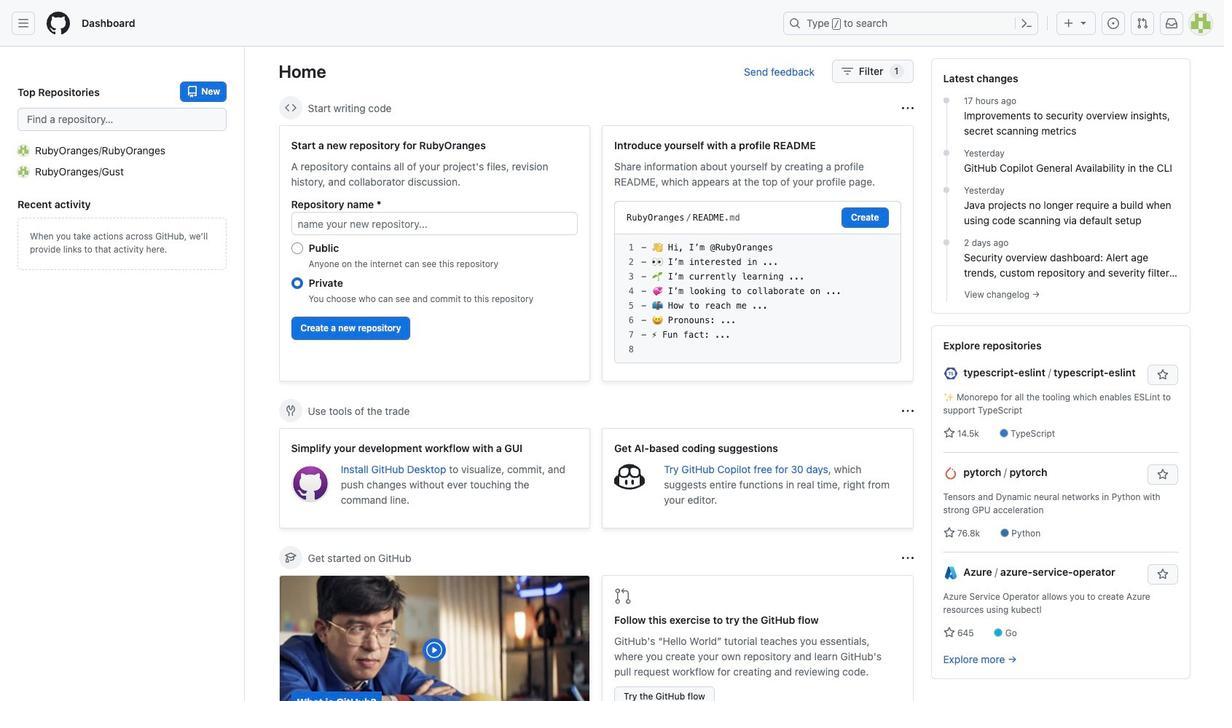 Task type: vqa. For each thing, say whether or not it's contained in the screenshot.
the What is GitHub? image
yes



Task type: locate. For each thing, give the bounding box(es) containing it.
1 star this repository image from the top
[[1157, 369, 1168, 381]]

star this repository image
[[1157, 569, 1168, 581]]

try the github flow element
[[602, 576, 913, 702]]

tools image
[[285, 405, 296, 417]]

1 vertical spatial star image
[[943, 528, 955, 539]]

2 dot fill image from the top
[[941, 184, 952, 196]]

None submit
[[842, 208, 889, 228]]

0 vertical spatial why am i seeing this? image
[[902, 405, 913, 417]]

none radio inside start a new repository element
[[291, 278, 303, 289]]

why am i seeing this? image for try the github flow element
[[902, 553, 913, 564]]

star image up @azure profile image
[[943, 528, 955, 539]]

0 vertical spatial dot fill image
[[941, 95, 952, 106]]

1 vertical spatial git pull request image
[[614, 588, 632, 605]]

star image for "@typescript-eslint profile" image
[[943, 428, 955, 439]]

command palette image
[[1021, 17, 1032, 29]]

1 why am i seeing this? image from the top
[[902, 405, 913, 417]]

issue opened image
[[1108, 17, 1119, 29]]

dot fill image
[[941, 147, 952, 159]]

filter image
[[842, 66, 853, 77]]

3 dot fill image from the top
[[941, 237, 952, 248]]

none submit inside introduce yourself with a profile readme element
[[842, 208, 889, 228]]

0 horizontal spatial git pull request image
[[614, 588, 632, 605]]

star this repository image
[[1157, 369, 1168, 381], [1157, 469, 1168, 481]]

why am i seeing this? image for get ai-based coding suggestions element
[[902, 405, 913, 417]]

what is github? image
[[279, 576, 589, 702]]

2 vertical spatial dot fill image
[[941, 237, 952, 248]]

0 vertical spatial git pull request image
[[1137, 17, 1148, 29]]

2 star this repository image from the top
[[1157, 469, 1168, 481]]

star this repository image for "@typescript-eslint profile" image
[[1157, 369, 1168, 381]]

1 horizontal spatial git pull request image
[[1137, 17, 1148, 29]]

2 star image from the top
[[943, 528, 955, 539]]

git pull request image
[[1137, 17, 1148, 29], [614, 588, 632, 605]]

dot fill image
[[941, 95, 952, 106], [941, 184, 952, 196], [941, 237, 952, 248]]

1 vertical spatial star this repository image
[[1157, 469, 1168, 481]]

@typescript-eslint profile image
[[943, 367, 958, 381]]

0 vertical spatial star this repository image
[[1157, 369, 1168, 381]]

2 why am i seeing this? image from the top
[[902, 553, 913, 564]]

1 star image from the top
[[943, 428, 955, 439]]

None radio
[[291, 278, 303, 289]]

gust image
[[17, 166, 29, 177]]

star image up @pytorch profile icon
[[943, 428, 955, 439]]

star image
[[943, 627, 955, 639]]

why am i seeing this? image
[[902, 405, 913, 417], [902, 553, 913, 564]]

github desktop image
[[291, 465, 329, 503]]

0 vertical spatial star image
[[943, 428, 955, 439]]

star image
[[943, 428, 955, 439], [943, 528, 955, 539]]

star image for @pytorch profile icon
[[943, 528, 955, 539]]

code image
[[285, 102, 296, 114]]

none radio inside start a new repository element
[[291, 243, 303, 254]]

why am i seeing this? image
[[902, 102, 913, 114]]

@azure profile image
[[943, 566, 958, 581]]

1 vertical spatial dot fill image
[[941, 184, 952, 196]]

1 vertical spatial why am i seeing this? image
[[902, 553, 913, 564]]

None radio
[[291, 243, 303, 254]]

get ai-based coding suggestions element
[[602, 428, 913, 529]]



Task type: describe. For each thing, give the bounding box(es) containing it.
@pytorch profile image
[[943, 467, 958, 481]]

Top Repositories search field
[[17, 108, 227, 131]]

homepage image
[[47, 12, 70, 35]]

introduce yourself with a profile readme element
[[602, 125, 913, 382]]

mortar board image
[[285, 552, 296, 564]]

start a new repository element
[[279, 125, 590, 382]]

star this repository image for @pytorch profile icon
[[1157, 469, 1168, 481]]

plus image
[[1063, 17, 1075, 29]]

notifications image
[[1166, 17, 1177, 29]]

explore element
[[931, 58, 1190, 702]]

triangle down image
[[1078, 17, 1089, 28]]

what is github? element
[[279, 576, 590, 702]]

play image
[[426, 642, 443, 659]]

Find a repository… text field
[[17, 108, 227, 131]]

git pull request image inside try the github flow element
[[614, 588, 632, 605]]

explore repositories navigation
[[931, 326, 1190, 680]]

name your new repository... text field
[[291, 212, 578, 235]]

1 dot fill image from the top
[[941, 95, 952, 106]]

simplify your development workflow with a gui element
[[279, 428, 590, 529]]

rubyoranges image
[[17, 145, 29, 156]]



